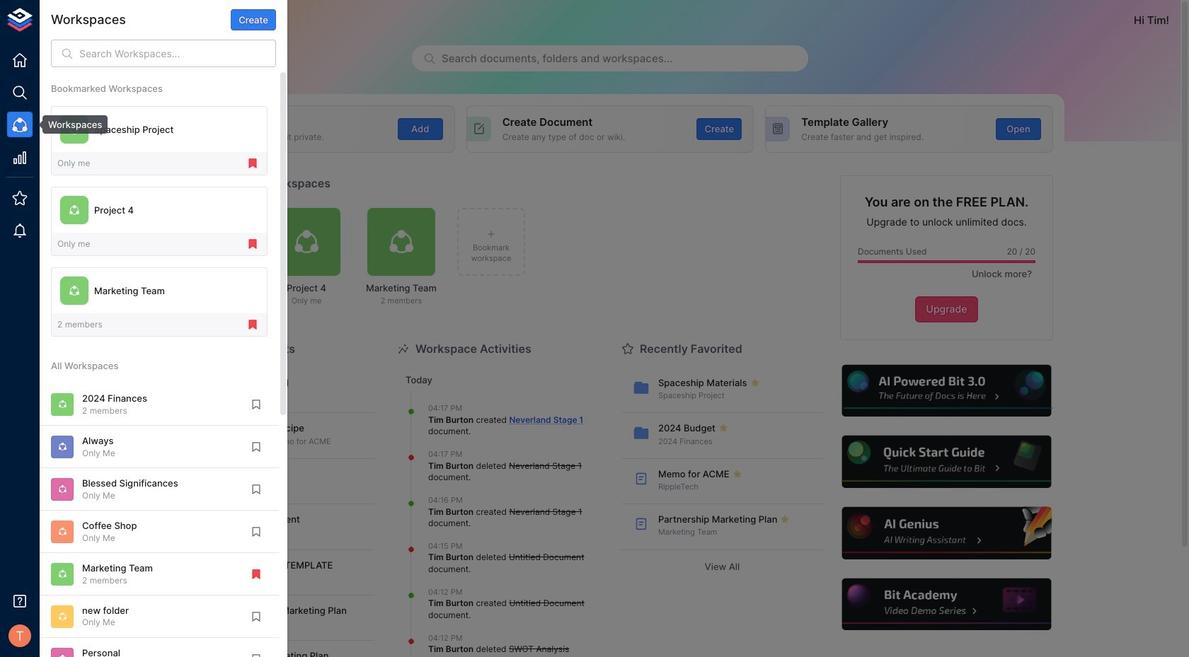 Task type: describe. For each thing, give the bounding box(es) containing it.
1 help image from the top
[[840, 363, 1053, 419]]

remove bookmark image
[[246, 238, 259, 251]]

Search Workspaces... text field
[[79, 40, 276, 67]]

2 vertical spatial remove bookmark image
[[250, 568, 263, 581]]

0 vertical spatial remove bookmark image
[[246, 157, 259, 170]]

4 help image from the top
[[840, 577, 1053, 633]]



Task type: vqa. For each thing, say whether or not it's contained in the screenshot.
second help IMAGE
yes



Task type: locate. For each thing, give the bounding box(es) containing it.
remove bookmark image
[[246, 157, 259, 170], [246, 319, 259, 331], [250, 568, 263, 581]]

bookmark image
[[250, 483, 263, 496], [250, 653, 263, 658]]

2 bookmark image from the top
[[250, 653, 263, 658]]

1 bookmark image from the top
[[250, 483, 263, 496]]

2 help image from the top
[[840, 434, 1053, 491]]

3 help image from the top
[[840, 506, 1053, 562]]

bookmark image
[[250, 398, 263, 411], [250, 441, 263, 454], [250, 526, 263, 539], [250, 611, 263, 624]]

1 vertical spatial bookmark image
[[250, 653, 263, 658]]

2 bookmark image from the top
[[250, 441, 263, 454]]

help image
[[840, 363, 1053, 419], [840, 434, 1053, 491], [840, 506, 1053, 562], [840, 577, 1053, 633]]

tooltip
[[33, 115, 108, 134]]

1 bookmark image from the top
[[250, 398, 263, 411]]

1 vertical spatial remove bookmark image
[[246, 319, 259, 331]]

0 vertical spatial bookmark image
[[250, 483, 263, 496]]

3 bookmark image from the top
[[250, 526, 263, 539]]

4 bookmark image from the top
[[250, 611, 263, 624]]



